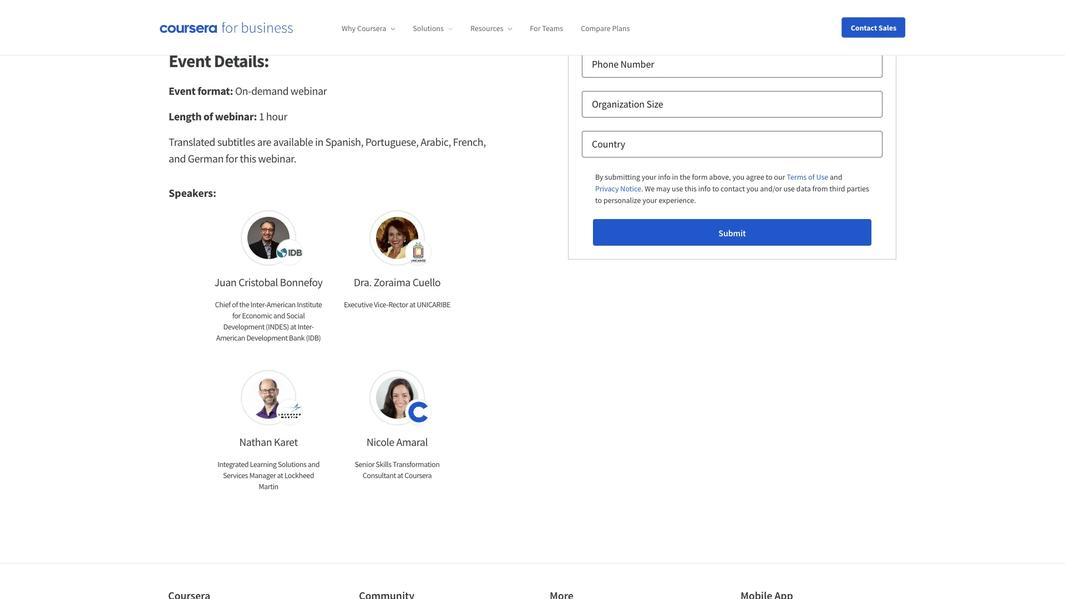 Task type: describe. For each thing, give the bounding box(es) containing it.
partnering
[[379, 9, 426, 22]]

prioritize
[[191, 25, 231, 39]]

this inside the translated subtitles are available in spanish, portuguese, arabic, french, and german for this webinar.
[[240, 152, 256, 166]]

compare plans
[[581, 23, 630, 33]]

submitting
[[605, 172, 641, 182]]

rector
[[389, 300, 408, 310]]

why coursera
[[342, 23, 387, 33]]

consultant
[[363, 471, 396, 481]]

this inside ". we may use this info to contact you and/or use data from third parties to personalize your experience."
[[685, 183, 697, 193]]

martin
[[259, 482, 278, 492]]

at inside senior skills transformation consultant at coursera
[[397, 471, 403, 481]]

at inside the chief of the inter-american institute for economic and social development (indes) at inter- american development bank (idb)
[[290, 322, 296, 332]]

form
[[692, 172, 708, 182]]

zoraima
[[374, 276, 411, 289]]

bank
[[289, 333, 305, 343]]

cuello
[[413, 276, 441, 289]]

dra. zoraima cuello
[[354, 276, 441, 289]]

organization
[[592, 98, 645, 110]]

and inside by submitting your info in the form above, you agree to our terms of use and privacy notice
[[830, 172, 843, 182]]

use
[[817, 172, 829, 182]]

for inside the translated subtitles are available in spanish, portuguese, arabic, french, and german for this webinar.
[[226, 152, 238, 166]]

institute
[[297, 300, 322, 310]]

submit button
[[593, 219, 872, 246]]

coursera for business image
[[160, 22, 293, 33]]

1 use from the left
[[672, 183, 684, 193]]

contact
[[851, 22, 878, 32]]

for teams
[[530, 23, 563, 33]]

chief of the inter-american institute for economic and social development (indes) at inter- american development bank (idb)
[[215, 300, 322, 343]]

event for event details:
[[169, 49, 211, 72]]

unicaribe
[[417, 300, 451, 310]]

subtitles
[[217, 135, 255, 149]]

country
[[592, 138, 626, 150]]

0 vertical spatial development
[[223, 322, 265, 332]]

karet
[[274, 435, 298, 449]]

size
[[647, 98, 664, 110]]

agree to
[[747, 172, 773, 182]]

and inside the translated subtitles are available in spanish, portuguese, arabic, french, and german for this webinar.
[[169, 152, 186, 166]]

number
[[621, 58, 655, 70]]

chief
[[215, 300, 231, 310]]

nicole
[[367, 435, 395, 449]]

plans
[[612, 23, 630, 33]]

vice-
[[374, 300, 389, 310]]

length
[[169, 110, 202, 124]]

0 vertical spatial coursera
[[357, 23, 387, 33]]

terms of
[[787, 172, 815, 182]]

nathan karet
[[239, 435, 298, 449]]

0 vertical spatial solutions
[[413, 23, 444, 33]]

economic
[[242, 311, 272, 321]]

to inside how public- and private-sector leaders are partnering together to prioritize skills development
[[468, 9, 477, 22]]

in for the
[[673, 172, 679, 182]]

why
[[342, 23, 356, 33]]

why coursera link
[[342, 23, 395, 33]]

webinar
[[291, 84, 327, 98]]

of for the
[[232, 300, 238, 310]]

demand
[[251, 84, 289, 98]]

2 use from the left
[[784, 183, 795, 193]]

webinar.
[[258, 152, 296, 166]]

function
[[610, 18, 646, 31]]

experience.
[[659, 195, 696, 205]]

parties
[[847, 183, 870, 193]]

services
[[223, 471, 248, 481]]

translated subtitles are available in spanish, portuguese, arabic, french, and german for this webinar.
[[169, 135, 486, 166]]

terms of use link
[[787, 171, 829, 183]]

phone
[[592, 58, 619, 70]]

webinar:
[[215, 110, 257, 124]]

and inside how public- and private-sector leaders are partnering together to prioritize skills development
[[246, 9, 263, 22]]

personalize
[[604, 195, 641, 205]]

german
[[188, 152, 224, 166]]

job
[[592, 18, 608, 31]]

compare
[[581, 23, 611, 33]]

event format: on-demand webinar
[[169, 84, 327, 98]]

sales
[[879, 22, 897, 32]]

available
[[273, 135, 313, 149]]

how public- and private-sector leaders are partnering together to prioritize skills development
[[191, 9, 477, 39]]

resources
[[471, 23, 504, 33]]

hour
[[266, 110, 287, 124]]

the inside the chief of the inter-american institute for economic and social development (indes) at inter- american development bank (idb)
[[239, 300, 249, 310]]

contact sales
[[851, 22, 897, 32]]

skills
[[376, 460, 392, 470]]

speakers:
[[169, 186, 216, 200]]

submit
[[719, 228, 746, 239]]

job function
[[592, 18, 646, 31]]

your inside ". we may use this info to contact you and/or use data from third parties to personalize your experience."
[[643, 195, 658, 205]]

are inside how public- and private-sector leaders are partnering together to prioritize skills development
[[363, 9, 377, 22]]

manager
[[249, 471, 276, 481]]

spanish,
[[326, 135, 364, 149]]

1 horizontal spatial inter-
[[298, 322, 314, 332]]

Phone Number telephone field
[[582, 51, 883, 78]]

executive
[[344, 300, 373, 310]]

integrated
[[218, 460, 249, 470]]

from
[[813, 183, 828, 193]]

arabic,
[[421, 135, 451, 149]]

you inside by submitting your info in the form above, you agree to our terms of use and privacy notice
[[733, 172, 745, 182]]

compare plans link
[[581, 23, 630, 33]]

details:
[[214, 49, 269, 72]]

contact sales button
[[842, 17, 906, 37]]

phone number
[[592, 58, 655, 70]]



Task type: locate. For each thing, give the bounding box(es) containing it.
0 horizontal spatial of
[[204, 110, 213, 124]]

(idb)
[[306, 333, 321, 343]]

0 vertical spatial event
[[169, 49, 211, 72]]

at right rector
[[410, 300, 416, 310]]

2 vertical spatial to
[[596, 195, 602, 205]]

our
[[775, 172, 786, 182]]

1 vertical spatial are
[[257, 135, 271, 149]]

1 vertical spatial info
[[699, 183, 711, 193]]

and up the third
[[830, 172, 843, 182]]

portuguese,
[[366, 135, 419, 149]]

of right chief
[[232, 300, 238, 310]]

for left economic
[[232, 311, 241, 321]]

coursera inside senior skills transformation consultant at coursera
[[405, 471, 432, 481]]

1 horizontal spatial use
[[784, 183, 795, 193]]

use left 'data'
[[784, 183, 795, 193]]

are up webinar.
[[257, 135, 271, 149]]

privacy notice
[[596, 183, 642, 193]]

0 vertical spatial inter-
[[251, 300, 267, 310]]

above,
[[710, 172, 731, 182]]

0 horizontal spatial coursera
[[357, 23, 387, 33]]

length of webinar: 1 hour
[[169, 110, 287, 124]]

and up lockheed
[[308, 460, 320, 470]]

sector
[[299, 9, 327, 22]]

0 vertical spatial american
[[267, 300, 296, 310]]

0 horizontal spatial are
[[257, 135, 271, 149]]

1 horizontal spatial you
[[747, 183, 759, 193]]

contact
[[721, 183, 745, 193]]

0 vertical spatial for
[[226, 152, 238, 166]]

1 horizontal spatial to
[[596, 195, 602, 205]]

your
[[642, 172, 657, 182], [643, 195, 658, 205]]

private-
[[265, 9, 299, 22]]

juan cristobal bonnefoy
[[215, 276, 323, 289]]

1 horizontal spatial solutions
[[413, 23, 444, 33]]

development down economic
[[223, 322, 265, 332]]

and up skills in the top left of the page
[[246, 9, 263, 22]]

are inside the translated subtitles are available in spanish, portuguese, arabic, french, and german for this webinar.
[[257, 135, 271, 149]]

privacy notice link
[[596, 183, 642, 194]]

the up economic
[[239, 300, 249, 310]]

0 vertical spatial are
[[363, 9, 377, 22]]

1 vertical spatial you
[[747, 183, 759, 193]]

american down chief
[[216, 333, 245, 343]]

teams
[[542, 23, 563, 33]]

(indes)
[[266, 322, 289, 332]]

and up (indes)
[[274, 311, 285, 321]]

organization size
[[592, 98, 664, 110]]

solutions up lockheed
[[278, 460, 307, 470]]

by
[[596, 172, 604, 182]]

this down 'form'
[[685, 183, 697, 193]]

1 horizontal spatial the
[[680, 172, 691, 182]]

0 horizontal spatial this
[[240, 152, 256, 166]]

solutions down together
[[413, 23, 444, 33]]

to down above,
[[713, 183, 720, 193]]

skills
[[233, 25, 255, 39]]

1 horizontal spatial of
[[232, 300, 238, 310]]

and/or
[[761, 183, 782, 193]]

the inside by submitting your info in the form above, you agree to our terms of use and privacy notice
[[680, 172, 691, 182]]

0 horizontal spatial use
[[672, 183, 684, 193]]

0 horizontal spatial to
[[468, 9, 477, 22]]

1 vertical spatial inter-
[[298, 322, 314, 332]]

american up social
[[267, 300, 296, 310]]

at down transformation
[[397, 471, 403, 481]]

0 vertical spatial info
[[658, 172, 671, 182]]

info inside ". we may use this info to contact you and/or use data from third parties to personalize your experience."
[[699, 183, 711, 193]]

1 horizontal spatial coursera
[[405, 471, 432, 481]]

to down privacy notice
[[596, 195, 602, 205]]

your down . we
[[643, 195, 658, 205]]

solutions link
[[413, 23, 453, 33]]

in inside by submitting your info in the form above, you agree to our terms of use and privacy notice
[[673, 172, 679, 182]]

1 horizontal spatial american
[[267, 300, 296, 310]]

of right length
[[204, 110, 213, 124]]

in left "spanish,"
[[315, 135, 324, 149]]

this down subtitles at the top of the page
[[240, 152, 256, 166]]

info up may
[[658, 172, 671, 182]]

senior skills transformation consultant at coursera
[[355, 460, 440, 481]]

0 horizontal spatial in
[[315, 135, 324, 149]]

1 horizontal spatial info
[[699, 183, 711, 193]]

inter- up (idb)
[[298, 322, 314, 332]]

your inside by submitting your info in the form above, you agree to our terms of use and privacy notice
[[642, 172, 657, 182]]

0 horizontal spatial solutions
[[278, 460, 307, 470]]

of inside the chief of the inter-american institute for economic and social development (indes) at inter- american development bank (idb)
[[232, 300, 238, 310]]

the left 'form'
[[680, 172, 691, 182]]

0 horizontal spatial info
[[658, 172, 671, 182]]

at
[[410, 300, 416, 310], [290, 322, 296, 332], [277, 471, 283, 481], [397, 471, 403, 481]]

1 vertical spatial this
[[685, 183, 697, 193]]

resources link
[[471, 23, 513, 33]]

on-
[[235, 84, 251, 98]]

and inside the chief of the inter-american institute for economic and social development (indes) at inter- american development bank (idb)
[[274, 311, 285, 321]]

senior
[[355, 460, 375, 470]]

dra.
[[354, 276, 372, 289]]

for
[[530, 23, 541, 33]]

use up experience.
[[672, 183, 684, 193]]

1 vertical spatial for
[[232, 311, 241, 321]]

and inside integrated learning solutions and services manager at lockheed martin
[[308, 460, 320, 470]]

development down (indes)
[[247, 333, 288, 343]]

nicole amaral
[[367, 435, 428, 449]]

1
[[259, 110, 264, 124]]

1 horizontal spatial this
[[685, 183, 697, 193]]

1 vertical spatial your
[[643, 195, 658, 205]]

. we
[[642, 183, 655, 193]]

0 vertical spatial you
[[733, 172, 745, 182]]

at inside integrated learning solutions and services manager at lockheed martin
[[277, 471, 283, 481]]

in up experience.
[[673, 172, 679, 182]]

0 vertical spatial this
[[240, 152, 256, 166]]

1 vertical spatial event
[[169, 84, 196, 98]]

amaral
[[397, 435, 428, 449]]

0 vertical spatial in
[[315, 135, 324, 149]]

event down prioritize
[[169, 49, 211, 72]]

inter- up economic
[[251, 300, 267, 310]]

leaders
[[329, 9, 361, 22]]

public-
[[213, 9, 244, 22]]

0 vertical spatial of
[[204, 110, 213, 124]]

1 horizontal spatial in
[[673, 172, 679, 182]]

transformation
[[393, 460, 440, 470]]

. we may use this info to contact you and/or use data from third parties to personalize your experience.
[[596, 183, 870, 205]]

1 horizontal spatial are
[[363, 9, 377, 22]]

1 vertical spatial of
[[232, 300, 238, 310]]

for inside the chief of the inter-american institute for economic and social development (indes) at inter- american development bank (idb)
[[232, 311, 241, 321]]

use
[[672, 183, 684, 193], [784, 183, 795, 193]]

at down social
[[290, 322, 296, 332]]

you down agree to
[[747, 183, 759, 193]]

1 vertical spatial to
[[713, 183, 720, 193]]

for teams link
[[530, 23, 563, 33]]

1 vertical spatial solutions
[[278, 460, 307, 470]]

event
[[169, 49, 211, 72], [169, 84, 196, 98]]

nathan
[[239, 435, 272, 449]]

of for webinar:
[[204, 110, 213, 124]]

event details:
[[169, 49, 269, 72]]

third
[[830, 183, 846, 193]]

coursera right why
[[357, 23, 387, 33]]

together
[[428, 9, 466, 22]]

cristobal
[[239, 276, 278, 289]]

solutions inside integrated learning solutions and services manager at lockheed martin
[[278, 460, 307, 470]]

format:
[[198, 84, 233, 98]]

0 vertical spatial to
[[468, 9, 477, 22]]

data
[[797, 183, 811, 193]]

bonnefoy
[[280, 276, 323, 289]]

of
[[204, 110, 213, 124], [232, 300, 238, 310]]

1 vertical spatial development
[[247, 333, 288, 343]]

event for event format: on-demand webinar
[[169, 84, 196, 98]]

translated
[[169, 135, 215, 149]]

0 horizontal spatial inter-
[[251, 300, 267, 310]]

event up length
[[169, 84, 196, 98]]

executive vice-rector at unicaribe
[[344, 300, 451, 310]]

development
[[223, 322, 265, 332], [247, 333, 288, 343]]

0 vertical spatial the
[[680, 172, 691, 182]]

0 vertical spatial your
[[642, 172, 657, 182]]

juan
[[215, 276, 237, 289]]

integrated learning solutions and services manager at lockheed martin
[[218, 460, 320, 492]]

in for spanish,
[[315, 135, 324, 149]]

1 event from the top
[[169, 49, 211, 72]]

2 event from the top
[[169, 84, 196, 98]]

for down subtitles at the top of the page
[[226, 152, 238, 166]]

by submitting your info in the form above, you agree to our terms of use and privacy notice
[[596, 172, 844, 193]]

1 vertical spatial coursera
[[405, 471, 432, 481]]

info down 'form'
[[699, 183, 711, 193]]

development
[[257, 25, 316, 39]]

you up contact
[[733, 172, 745, 182]]

1 vertical spatial in
[[673, 172, 679, 182]]

you inside ". we may use this info to contact you and/or use data from third parties to personalize your experience."
[[747, 183, 759, 193]]

to
[[468, 9, 477, 22], [713, 183, 720, 193], [596, 195, 602, 205]]

inter-
[[251, 300, 267, 310], [298, 322, 314, 332]]

at up martin
[[277, 471, 283, 481]]

the
[[680, 172, 691, 182], [239, 300, 249, 310]]

in inside the translated subtitles are available in spanish, portuguese, arabic, french, and german for this webinar.
[[315, 135, 324, 149]]

your up . we
[[642, 172, 657, 182]]

0 horizontal spatial the
[[239, 300, 249, 310]]

french,
[[453, 135, 486, 149]]

0 horizontal spatial you
[[733, 172, 745, 182]]

may
[[657, 183, 671, 193]]

in
[[315, 135, 324, 149], [673, 172, 679, 182]]

to up the resources
[[468, 9, 477, 22]]

2 horizontal spatial to
[[713, 183, 720, 193]]

1 vertical spatial american
[[216, 333, 245, 343]]

1 vertical spatial the
[[239, 300, 249, 310]]

and down translated
[[169, 152, 186, 166]]

are up why coursera link
[[363, 9, 377, 22]]

0 horizontal spatial american
[[216, 333, 245, 343]]

social
[[287, 311, 305, 321]]

coursera down transformation
[[405, 471, 432, 481]]

info
[[658, 172, 671, 182], [699, 183, 711, 193]]

info inside by submitting your info in the form above, you agree to our terms of use and privacy notice
[[658, 172, 671, 182]]



Task type: vqa. For each thing, say whether or not it's contained in the screenshot.
FREQUENCY
no



